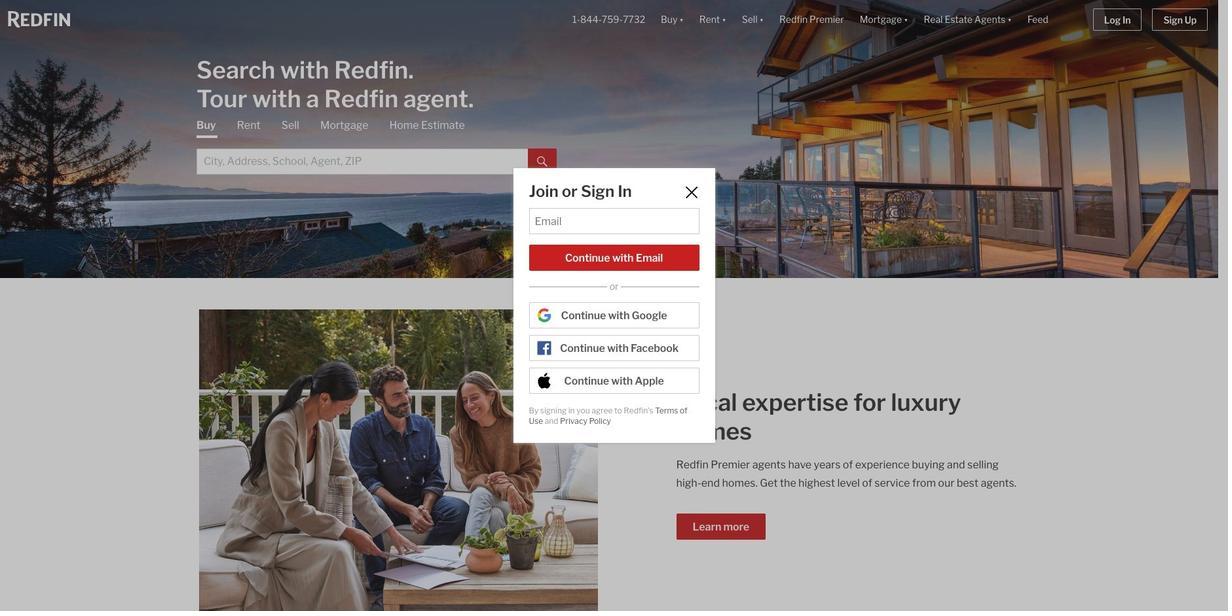 Task type: describe. For each thing, give the bounding box(es) containing it.
sign in with facebook, google or email. element
[[529, 209, 699, 401]]



Task type: locate. For each thing, give the bounding box(es) containing it.
tab list
[[197, 118, 557, 175]]

join or sign in element
[[529, 184, 678, 200]]

submit search image
[[537, 157, 548, 167]]

a woman showing a document for a backyard consultation. image
[[199, 310, 598, 612]]

dialog
[[513, 169, 715, 443]]

email field email field
[[535, 216, 694, 228]]



Task type: vqa. For each thing, say whether or not it's contained in the screenshot.
The Equality & Policy LINK
no



